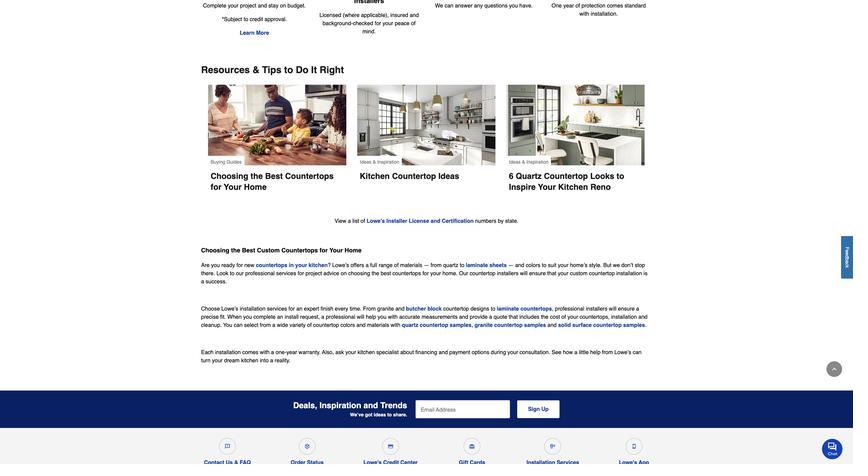 Task type: locate. For each thing, give the bounding box(es) containing it.
1 vertical spatial from
[[260, 323, 271, 329]]

of inside licensed (where applicable), insured and background-checked for your peace of mind.
[[411, 20, 416, 27]]

can inside , professional installers will ensure a precise fit. when you complete an install request, a professional will help you with accurate measurements and provide a quote that includes the cost of your countertops, installation and cleanup. you can select from a wide variety of countertop colors and materials with
[[234, 323, 243, 329]]

2 horizontal spatial inspiration
[[527, 160, 549, 165]]

year up 'reality.' at the left bottom
[[287, 350, 297, 356]]

2 horizontal spatial ideas
[[509, 160, 521, 165]]

— and colors to suit your home's style. but we don't stop there. look to our professional services for project advice on choosing the best countertops for your home. our countertop installers will ensure that your custom countertop installation is a success.
[[201, 263, 648, 285]]

that up granite countertop samples link
[[509, 315, 518, 321]]

your down insured
[[383, 20, 393, 27]]

the inside choosing the best countertops for your home
[[251, 172, 263, 181]]

, down provide
[[472, 323, 473, 329]]

ensure
[[529, 271, 546, 277], [618, 306, 635, 313]]

laminate up our
[[466, 263, 488, 269]]

sign up form
[[416, 401, 560, 419]]

help down from
[[366, 315, 376, 321]]

&
[[253, 64, 260, 75], [373, 160, 376, 165], [522, 160, 525, 165]]

1 horizontal spatial countertops
[[393, 271, 421, 277]]

kitchen
[[360, 172, 390, 181], [559, 183, 589, 192]]

ready
[[222, 263, 235, 269]]

we've
[[350, 413, 364, 418]]

on right stay
[[280, 3, 286, 9]]

0 horizontal spatial can
[[234, 323, 243, 329]]

d
[[845, 255, 851, 258]]

and up accurate
[[396, 306, 405, 313]]

1 — from the left
[[424, 263, 430, 269]]

home inside choosing the best countertops for your home
[[244, 183, 267, 192]]

countertops
[[285, 172, 334, 181], [282, 247, 318, 254]]

ideas for 6
[[509, 160, 521, 165]]

your right the ask
[[346, 350, 356, 356]]

1 horizontal spatial on
[[341, 271, 347, 277]]

to right "ideas"
[[388, 413, 392, 418]]

installation down don't
[[617, 271, 642, 277]]

best inside choosing the best countertops for your home
[[265, 172, 283, 181]]

installers down the sheets
[[497, 271, 519, 277]]

surface
[[573, 323, 592, 329]]

1 vertical spatial on
[[341, 271, 347, 277]]

measurements
[[422, 315, 458, 321]]

and inside deals, inspiration and trends we've got ideas to share.
[[364, 402, 378, 411]]

with down accurate
[[391, 323, 401, 329]]

buying
[[211, 160, 225, 165]]

will
[[520, 271, 528, 277], [609, 306, 617, 313], [357, 315, 365, 321]]

your down guides
[[224, 183, 242, 192]]

quote
[[494, 315, 508, 321]]

1 horizontal spatial project
[[306, 271, 322, 277]]

1 vertical spatial project
[[306, 271, 322, 277]]

1 horizontal spatial kitchen
[[559, 183, 589, 192]]

it
[[311, 64, 317, 75]]

2 horizontal spatial your
[[538, 183, 556, 192]]

dream
[[224, 358, 240, 364]]

with up into
[[260, 350, 270, 356]]

2 e from the top
[[845, 253, 851, 255]]

includes
[[520, 315, 540, 321]]

your inside 6 quartz countertop looks to inspire your kitchen reno
[[538, 183, 556, 192]]

that inside , professional installers will ensure a precise fit. when you complete an install request, a professional will help you with accurate measurements and provide a quote that includes the cost of your countertops, installation and cleanup. you can select from a wide variety of countertop colors and materials with
[[509, 315, 518, 321]]

0 horizontal spatial comes
[[242, 350, 259, 356]]

0 horizontal spatial help
[[366, 315, 376, 321]]

kitchen up advice
[[309, 263, 328, 269]]

help inside , professional installers will ensure a precise fit. when you complete an install request, a professional will help you with accurate measurements and provide a quote that includes the cost of your countertops, installation and cleanup. you can select from a wide variety of countertop colors and materials with
[[366, 315, 376, 321]]

choosing inside choosing the best countertops for your home
[[211, 172, 248, 181]]

f e e d b a c k
[[845, 247, 851, 268]]

tips
[[262, 64, 282, 75]]

that
[[548, 271, 557, 277], [509, 315, 518, 321]]

you right are
[[211, 263, 220, 269]]

for up our
[[237, 263, 243, 269]]

materials inside , professional installers will ensure a precise fit. when you complete an install request, a professional will help you with accurate measurements and provide a quote that includes the cost of your countertops, installation and cleanup. you can select from a wide variety of countertop colors and materials with
[[367, 323, 389, 329]]

0 vertical spatial year
[[564, 3, 574, 9]]

of left protection on the right top of page
[[576, 3, 580, 9]]

countertop down but
[[589, 271, 615, 277]]

2 vertical spatial countertops
[[521, 306, 552, 313]]

materials right range
[[400, 263, 423, 269]]

every
[[335, 306, 348, 313]]

inspiration inside deals, inspiration and trends we've got ideas to share.
[[320, 402, 362, 411]]

year right one
[[564, 3, 574, 9]]

with down protection on the right top of page
[[580, 11, 590, 17]]

comes
[[607, 3, 623, 9], [242, 350, 259, 356]]

and down the cost
[[548, 323, 557, 329]]

quartz down accurate
[[402, 323, 419, 329]]

countertops down custom
[[256, 263, 288, 269]]

0 horizontal spatial countertop
[[392, 172, 436, 181]]

your left home.
[[431, 271, 441, 277]]

0 horizontal spatial ,
[[472, 323, 473, 329]]

can
[[445, 3, 454, 9], [234, 323, 243, 329], [633, 350, 642, 356]]

0 vertical spatial materials
[[400, 263, 423, 269]]

your up solid
[[568, 315, 579, 321]]

0 vertical spatial can
[[445, 3, 454, 9]]

year inside the one year of protection comes standard with installation.
[[564, 3, 574, 9]]

1 vertical spatial comes
[[242, 350, 259, 356]]

choose lowe's installation services for an expert finish every time. from granite and butcher block countertop designs to laminate countertops
[[201, 306, 552, 313]]

2 vertical spatial can
[[633, 350, 642, 356]]

1 vertical spatial an
[[277, 315, 283, 321]]

0 vertical spatial will
[[520, 271, 528, 277]]

with
[[580, 11, 590, 17], [388, 315, 398, 321], [391, 323, 401, 329], [260, 350, 270, 356]]

0 vertical spatial an
[[297, 306, 303, 313]]

materials down choose lowe's installation services for an expert finish every time. from granite and butcher block countertop designs to laminate countertops
[[367, 323, 389, 329]]

1 vertical spatial choosing
[[201, 247, 230, 254]]

1 horizontal spatial that
[[548, 271, 557, 277]]

have.
[[520, 3, 533, 9]]

0 vertical spatial kitchen
[[360, 172, 390, 181]]

that down suit
[[548, 271, 557, 277]]

0 vertical spatial kitchen
[[309, 263, 328, 269]]

0 horizontal spatial will
[[357, 315, 365, 321]]

countertops,
[[580, 315, 610, 321]]

choosing the best custom countertops for your home
[[201, 247, 364, 254]]

licensed
[[320, 12, 342, 18]]

professional up the cost
[[555, 306, 585, 313]]

for
[[375, 20, 381, 27], [211, 183, 222, 192], [320, 247, 328, 254], [237, 263, 243, 269], [298, 271, 304, 277], [423, 271, 429, 277], [289, 306, 295, 313]]

ideas & inspiration up "quartz"
[[509, 160, 549, 165]]

on right advice
[[341, 271, 347, 277]]

comes down select
[[242, 350, 259, 356]]

0 horizontal spatial on
[[280, 3, 286, 9]]

with left accurate
[[388, 315, 398, 321]]

0 horizontal spatial year
[[287, 350, 297, 356]]

with inside each installation comes with a one-year warranty. also, ask your kitchen specialist about financing and payment options during your consultation. see how a little help from lowe's can turn your dream kitchen into a reality.
[[260, 350, 270, 356]]

financing
[[416, 350, 438, 356]]

1 vertical spatial kitchen
[[358, 350, 375, 356]]

project up *subject to credit approval.
[[240, 3, 257, 9]]

there.
[[201, 271, 215, 277]]

installation up dream
[[215, 350, 241, 356]]

2 samples from the left
[[525, 323, 546, 329]]

1 horizontal spatial comes
[[607, 3, 623, 9]]

0 horizontal spatial granite
[[377, 306, 394, 313]]

your down "quartz"
[[538, 183, 556, 192]]

licensed (where applicable), insured and background-checked for your peace of mind.
[[320, 12, 419, 35]]

any
[[474, 3, 483, 9]]

and inside — and colors to suit your home's style. but we don't stop there. look to our professional services for project advice on choosing the best countertops for your home. our countertop installers will ensure that your custom countertop installation is a success.
[[516, 263, 525, 269]]

granite right from
[[377, 306, 394, 313]]

sign up button
[[517, 401, 560, 419]]

0 vertical spatial ensure
[[529, 271, 546, 277]]

0 horizontal spatial your
[[224, 183, 242, 192]]

kitchen left into
[[241, 358, 259, 364]]

1 horizontal spatial ensure
[[618, 306, 635, 313]]

installation inside , professional installers will ensure a precise fit. when you complete an install request, a professional will help you with accurate measurements and provide a quote that includes the cost of your countertops, installation and cleanup. you can select from a wide variety of countertop colors and materials with
[[612, 315, 637, 321]]

1 horizontal spatial installers
[[586, 306, 608, 313]]

and right insured
[[410, 12, 419, 18]]

resources
[[201, 64, 250, 75]]

project inside — and colors to suit your home's style. but we don't stop there. look to our professional services for project advice on choosing the best countertops for your home. our countertop installers will ensure that your custom countertop installation is a success.
[[306, 271, 322, 277]]

0 vertical spatial countertops
[[285, 172, 334, 181]]

inspiration up "quartz"
[[527, 160, 549, 165]]

and right license
[[431, 219, 441, 225]]

services
[[276, 271, 296, 277], [267, 306, 287, 313]]

1 horizontal spatial inspiration
[[378, 160, 400, 165]]

mind.
[[363, 29, 376, 35]]

1 horizontal spatial ,
[[552, 306, 554, 313]]

and left provide
[[459, 315, 469, 321]]

2 horizontal spatial professional
[[555, 306, 585, 313]]

inspiration up 'kitchen countertop ideas'
[[378, 160, 400, 165]]

of right peace
[[411, 20, 416, 27]]

2 horizontal spatial can
[[633, 350, 642, 356]]

1 vertical spatial ,
[[472, 323, 473, 329]]

k
[[845, 266, 851, 268]]

countertops inside — and colors to suit your home's style. but we don't stop there. look to our professional services for project advice on choosing the best countertops for your home. our countertop installers will ensure that your custom countertop installation is a success.
[[393, 271, 421, 277]]

help right little
[[591, 350, 601, 356]]

payment
[[450, 350, 471, 356]]

and inside each installation comes with a one-year warranty. also, ask your kitchen specialist about financing and payment options during your consultation. see how a little help from lowe's can turn your dream kitchen into a reality.
[[439, 350, 448, 356]]

0 vertical spatial best
[[265, 172, 283, 181]]

1 horizontal spatial ideas & inspiration
[[509, 160, 549, 165]]

professional
[[245, 271, 275, 277], [555, 306, 585, 313], [326, 315, 355, 321]]

1 horizontal spatial home
[[345, 247, 362, 254]]

of up solid
[[562, 315, 566, 321]]

credit card image
[[388, 445, 393, 450]]

expert
[[304, 306, 319, 313]]

custom
[[570, 271, 588, 277]]

1 horizontal spatial an
[[297, 306, 303, 313]]

best for countertops
[[265, 172, 283, 181]]

f e e d b a c k button
[[842, 236, 854, 279]]

professional down new
[[245, 271, 275, 277]]

1 horizontal spatial countertop
[[544, 172, 588, 181]]

and
[[258, 3, 267, 9], [410, 12, 419, 18], [431, 219, 441, 225], [516, 263, 525, 269], [396, 306, 405, 313], [459, 315, 469, 321], [639, 315, 648, 321], [357, 323, 366, 329], [548, 323, 557, 329], [439, 350, 448, 356], [364, 402, 378, 411]]

protection
[[582, 3, 606, 9]]

0 vertical spatial installers
[[497, 271, 519, 277]]

comes up installation.
[[607, 3, 623, 9]]

trends
[[381, 402, 407, 411]]

.
[[645, 323, 647, 329]]

your up ?
[[330, 247, 343, 254]]

countertop
[[392, 172, 436, 181], [544, 172, 588, 181]]

0 horizontal spatial that
[[509, 315, 518, 321]]

the inside , professional installers will ensure a precise fit. when you complete an install request, a professional will help you with accurate measurements and provide a quote that includes the cost of your countertops, installation and cleanup. you can select from a wide variety of countertop colors and materials with
[[541, 315, 549, 321]]

1 horizontal spatial samples
[[525, 323, 546, 329]]

applicable),
[[361, 12, 389, 18]]

0 horizontal spatial laminate
[[466, 263, 488, 269]]

1 vertical spatial home
[[345, 247, 362, 254]]

new
[[245, 263, 255, 269]]

solid
[[559, 323, 571, 329]]

1 horizontal spatial colors
[[526, 263, 541, 269]]

inspiration for quartz
[[527, 160, 549, 165]]

2 horizontal spatial samples
[[624, 323, 645, 329]]

1 countertop from the left
[[392, 172, 436, 181]]

1 vertical spatial materials
[[367, 323, 389, 329]]

laminate up quote
[[497, 306, 519, 313]]

quartz countertop samples link
[[402, 323, 472, 329]]

2 ideas & inspiration from the left
[[509, 160, 549, 165]]

ideas & inspiration up 'kitchen countertop ideas'
[[360, 160, 400, 165]]

request,
[[300, 315, 320, 321]]

cleanup.
[[201, 323, 222, 329]]

granite countertop samples link
[[475, 323, 546, 329]]

*subject
[[222, 16, 242, 23]]

2 countertop from the left
[[544, 172, 588, 181]]

granite down provide
[[475, 323, 493, 329]]

e
[[845, 250, 851, 253], [845, 253, 851, 255]]

0 vertical spatial services
[[276, 271, 296, 277]]

colors left suit
[[526, 263, 541, 269]]

and right the sheets
[[516, 263, 525, 269]]

learn more link
[[240, 30, 269, 36]]

1 horizontal spatial your
[[330, 247, 343, 254]]

your
[[224, 183, 242, 192], [538, 183, 556, 192], [330, 247, 343, 254]]

inspiration
[[378, 160, 400, 165], [527, 160, 549, 165], [320, 402, 362, 411]]

an up wide
[[277, 315, 283, 321]]

you
[[509, 3, 518, 9], [211, 263, 220, 269], [243, 315, 252, 321], [378, 315, 387, 321]]

accurate
[[399, 315, 420, 321]]

an up install on the left
[[297, 306, 303, 313]]

0 vertical spatial laminate
[[466, 263, 488, 269]]

inspiration up we've at bottom left
[[320, 402, 362, 411]]

2 vertical spatial from
[[602, 350, 613, 356]]

0 horizontal spatial project
[[240, 3, 257, 9]]

quartz
[[516, 172, 542, 181]]

0 horizontal spatial materials
[[367, 323, 389, 329]]

each
[[201, 350, 214, 356]]

0 horizontal spatial ideas & inspiration
[[360, 160, 400, 165]]

1 horizontal spatial &
[[373, 160, 376, 165]]

colors inside — and colors to suit your home's style. but we don't stop there. look to our professional services for project advice on choosing the best countertops for your home. our countertop installers will ensure that your custom countertop installation is a success.
[[526, 263, 541, 269]]

project left advice
[[306, 271, 322, 277]]

colors down every
[[341, 323, 355, 329]]

our
[[236, 271, 244, 277]]

2 horizontal spatial &
[[522, 160, 525, 165]]

for down countertops in your kitchen link
[[298, 271, 304, 277]]

your right 'in' in the left bottom of the page
[[295, 263, 307, 269]]

lowe's inside each installation comes with a one-year warranty. also, ask your kitchen specialist about financing and payment options during your consultation. see how a little help from lowe's can turn your dream kitchen into a reality.
[[615, 350, 632, 356]]

0 horizontal spatial an
[[277, 315, 283, 321]]

countertops inside choosing the best countertops for your home
[[285, 172, 334, 181]]

1 horizontal spatial best
[[265, 172, 283, 181]]

1 vertical spatial year
[[287, 350, 297, 356]]

2 vertical spatial will
[[357, 315, 365, 321]]

your
[[228, 3, 239, 9], [383, 20, 393, 27], [295, 263, 307, 269], [558, 263, 569, 269], [431, 271, 441, 277], [558, 271, 569, 277], [568, 315, 579, 321], [346, 350, 356, 356], [508, 350, 518, 356], [212, 358, 223, 364]]

a
[[348, 219, 351, 225], [845, 261, 851, 263], [366, 263, 369, 269], [201, 279, 204, 285], [637, 306, 640, 313], [322, 315, 325, 321], [489, 315, 492, 321], [272, 323, 275, 329], [271, 350, 274, 356], [575, 350, 578, 356], [270, 358, 273, 364]]

a inside button
[[845, 261, 851, 263]]

0 horizontal spatial samples
[[450, 323, 472, 329]]

0 vertical spatial project
[[240, 3, 257, 9]]

services inside — and colors to suit your home's style. but we don't stop there. look to our professional services for project advice on choosing the best countertops for your home. our countertop installers will ensure that your custom countertop installation is a success.
[[276, 271, 296, 277]]

you left have.
[[509, 3, 518, 9]]

1 horizontal spatial from
[[431, 263, 442, 269]]

an inside , professional installers will ensure a precise fit. when you complete an install request, a professional will help you with accurate measurements and provide a quote that includes the cost of your countertops, installation and cleanup. you can select from a wide variety of countertop colors and materials with
[[277, 315, 283, 321]]

mobile image
[[632, 445, 637, 450]]

also,
[[322, 350, 334, 356]]

ensure inside — and colors to suit your home's style. but we don't stop there. look to our professional services for project advice on choosing the best countertops for your home. our countertop installers will ensure that your custom countertop installation is a success.
[[529, 271, 546, 277]]

1 ideas & inspiration from the left
[[360, 160, 400, 165]]

choosing for choosing the best countertops for your home
[[211, 172, 248, 181]]

0 horizontal spatial —
[[424, 263, 430, 269]]

professional down every
[[326, 315, 355, 321]]

your inside choosing the best countertops for your home
[[224, 183, 242, 192]]

choosing down buying guides
[[211, 172, 248, 181]]

1 horizontal spatial help
[[591, 350, 601, 356]]

countertops up includes
[[521, 306, 552, 313]]

countertops right best
[[393, 271, 421, 277]]

ensure inside , professional installers will ensure a precise fit. when you complete an install request, a professional will help you with accurate measurements and provide a quote that includes the cost of your countertops, installation and cleanup. you can select from a wide variety of countertop colors and materials with
[[618, 306, 635, 313]]

2 horizontal spatial kitchen
[[358, 350, 375, 356]]

from inside each installation comes with a one-year warranty. also, ask your kitchen specialist about financing and payment options during your consultation. see how a little help from lowe's can turn your dream kitchen into a reality.
[[602, 350, 613, 356]]

1 e from the top
[[845, 250, 851, 253]]

1 vertical spatial installers
[[586, 306, 608, 313]]

0 vertical spatial comes
[[607, 3, 623, 9]]

1 vertical spatial professional
[[555, 306, 585, 313]]

ideas & inspiration for quartz
[[509, 160, 549, 165]]

e up d
[[845, 250, 851, 253]]

up
[[542, 407, 549, 413]]

0 vertical spatial countertops
[[256, 263, 288, 269]]

2 horizontal spatial from
[[602, 350, 613, 356]]

kitchen left specialist on the bottom left
[[358, 350, 375, 356]]

quartz up home.
[[443, 263, 459, 269]]

year inside each installation comes with a one-year warranty. also, ask your kitchen specialist about financing and payment options during your consultation. see how a little help from lowe's can turn your dream kitchen into a reality.
[[287, 350, 297, 356]]

0 vertical spatial quartz
[[443, 263, 459, 269]]

one
[[552, 3, 562, 9]]

and inside licensed (where applicable), insured and background-checked for your peace of mind.
[[410, 12, 419, 18]]

2 vertical spatial kitchen
[[241, 358, 259, 364]]

1 vertical spatial help
[[591, 350, 601, 356]]

consultation.
[[520, 350, 551, 356]]

to inside 6 quartz countertop looks to inspire your kitchen reno
[[617, 172, 625, 181]]

e up the b
[[845, 253, 851, 255]]

c
[[845, 263, 851, 266]]

deals,
[[293, 402, 317, 411]]

for down applicable),
[[375, 20, 381, 27]]

a shoppable kitchen image with different building materials and fixtures. image
[[507, 85, 645, 166]]

provide
[[470, 315, 488, 321]]

countertop down finish
[[313, 323, 339, 329]]

1 vertical spatial laminate
[[497, 306, 519, 313]]

services down 'in' in the left bottom of the page
[[276, 271, 296, 277]]

a family in a kitchen making dinner on a butcherblock countertop island. image
[[208, 85, 346, 166]]

1 vertical spatial will
[[609, 306, 617, 313]]

comes inside the one year of protection comes standard with installation.
[[607, 3, 623, 9]]

laminate countertops link
[[497, 306, 552, 313]]

but
[[604, 263, 612, 269]]

we
[[435, 3, 443, 9]]

best for custom
[[242, 247, 255, 254]]

0 vertical spatial help
[[366, 315, 376, 321]]

of inside the one year of protection comes standard with installation.
[[576, 3, 580, 9]]

dimensions image
[[551, 445, 556, 450]]

quartz
[[443, 263, 459, 269], [402, 323, 419, 329]]

ideas & inspiration for countertop
[[360, 160, 400, 165]]

, up the cost
[[552, 306, 554, 313]]

and up got on the left bottom of page
[[364, 402, 378, 411]]

0 vertical spatial choosing
[[211, 172, 248, 181]]

2 — from the left
[[509, 263, 514, 269]]

questions
[[485, 3, 508, 9]]



Task type: vqa. For each thing, say whether or not it's contained in the screenshot.
bottommost Decorations
no



Task type: describe. For each thing, give the bounding box(es) containing it.
your inside , professional installers will ensure a precise fit. when you complete an install request, a professional will help you with accurate measurements and provide a quote that includes the cost of your countertops, installation and cleanup. you can select from a wide variety of countertop colors and materials with
[[568, 315, 579, 321]]

installers inside — and colors to suit your home's style. but we don't stop there. look to our professional services for project advice on choosing the best countertops for your home. our countertop installers will ensure that your custom countertop installation is a success.
[[497, 271, 519, 277]]

how
[[563, 350, 573, 356]]

chat invite button image
[[823, 439, 843, 460]]

pickup image
[[305, 445, 310, 450]]

colors inside , professional installers will ensure a precise fit. when you complete an install request, a professional will help you with accurate measurements and provide a quote that includes the cost of your countertops, installation and cleanup. you can select from a wide variety of countertop colors and materials with
[[341, 323, 355, 329]]

reno
[[591, 183, 611, 192]]

& for 6
[[522, 160, 525, 165]]

1 vertical spatial countertops
[[282, 247, 318, 254]]

0 horizontal spatial countertops
[[256, 263, 288, 269]]

inspire
[[509, 183, 536, 192]]

do
[[296, 64, 309, 75]]

1 horizontal spatial can
[[445, 3, 454, 9]]

kitchen inside 6 quartz countertop looks to inspire your kitchen reno
[[559, 183, 589, 192]]

installation up the complete on the bottom of the page
[[240, 306, 266, 313]]

countertop up measurements
[[444, 306, 469, 313]]

certification
[[442, 219, 474, 225]]

one year of protection comes standard with installation.
[[552, 3, 646, 17]]

options
[[472, 350, 490, 356]]

for left home.
[[423, 271, 429, 277]]

for up ?
[[320, 247, 328, 254]]

2 horizontal spatial countertops
[[521, 306, 552, 313]]

time.
[[350, 306, 362, 313]]

countertops in your kitchen link
[[256, 263, 328, 269]]

in
[[289, 263, 294, 269]]

choosing for choosing the best custom countertops for your home
[[201, 247, 230, 254]]

buying guides
[[211, 160, 242, 165]]

installation inside — and colors to suit your home's style. but we don't stop there. look to our professional services for project advice on choosing the best countertops for your home. our countertop installers will ensure that your custom countertop installation is a success.
[[617, 271, 642, 277]]

suit
[[548, 263, 557, 269]]

1 horizontal spatial ideas
[[439, 172, 460, 181]]

by
[[498, 219, 504, 225]]

guides
[[227, 160, 242, 165]]

view
[[335, 219, 347, 225]]

1 vertical spatial services
[[267, 306, 287, 313]]

and left stay
[[258, 3, 267, 9]]

approval.
[[265, 16, 287, 23]]

1 horizontal spatial quartz
[[443, 263, 459, 269]]

custom
[[257, 247, 280, 254]]

with inside the one year of protection comes standard with installation.
[[580, 11, 590, 17]]

butcher block link
[[406, 306, 442, 313]]

countertop inside , professional installers will ensure a precise fit. when you complete an install request, a professional will help you with accurate measurements and provide a quote that includes the cost of your countertops, installation and cleanup. you can select from a wide variety of countertop colors and materials with
[[313, 323, 339, 329]]

from
[[363, 306, 376, 313]]

0 vertical spatial from
[[431, 263, 442, 269]]

budget.
[[288, 3, 306, 9]]

6
[[509, 172, 514, 181]]

1 samples from the left
[[450, 323, 472, 329]]

can inside each installation comes with a one-year warranty. also, ask your kitchen specialist about financing and payment options during your consultation. see how a little help from lowe's can turn your dream kitchen into a reality.
[[633, 350, 642, 356]]

complete your project and stay on budget.
[[203, 3, 306, 9]]

you down choose lowe's installation services for an expert finish every time. from granite and butcher block countertop designs to laminate countertops
[[378, 315, 387, 321]]

to left suit
[[542, 263, 547, 269]]

one-
[[276, 350, 287, 356]]

0 vertical spatial on
[[280, 3, 286, 9]]

that inside — and colors to suit your home's style. but we don't stop there. look to our professional services for project advice on choosing the best countertops for your home. our countertop installers will ensure that your custom countertop installation is a success.
[[548, 271, 557, 277]]

solid surface countertop samples link
[[559, 323, 645, 329]]

your up *subject
[[228, 3, 239, 9]]

inspiration for countertop
[[378, 160, 400, 165]]

offers
[[351, 263, 364, 269]]

into
[[260, 358, 269, 364]]

professional inside — and colors to suit your home's style. but we don't stop there. look to our professional services for project advice on choosing the best countertops for your home. our countertop installers will ensure that your custom countertop installation is a success.
[[245, 271, 275, 277]]

to up our
[[460, 263, 465, 269]]

your inside licensed (where applicable), insured and background-checked for your peace of mind.
[[383, 20, 393, 27]]

ideas for kitchen
[[360, 160, 372, 165]]

learn more
[[240, 30, 269, 36]]

customer care image
[[225, 445, 230, 450]]

insured
[[391, 12, 408, 18]]

ask
[[336, 350, 344, 356]]

0 horizontal spatial quartz
[[402, 323, 419, 329]]

about
[[401, 350, 414, 356]]

to inside deals, inspiration and trends we've got ideas to share.
[[388, 413, 392, 418]]

Email Address email field
[[416, 401, 510, 419]]

your right suit
[[558, 263, 569, 269]]

your right turn in the bottom left of the page
[[212, 358, 223, 364]]

installation inside each installation comes with a one-year warranty. also, ask your kitchen specialist about financing and payment options during your consultation. see how a little help from lowe's can turn your dream kitchen into a reality.
[[215, 350, 241, 356]]

variety
[[290, 323, 306, 329]]

we
[[613, 263, 620, 269]]

and down time.
[[357, 323, 366, 329]]

you up select
[[243, 315, 252, 321]]

range
[[379, 263, 393, 269]]

view a list of lowe's installer license and certification numbers by state.
[[335, 219, 519, 225]]

style.
[[589, 263, 602, 269]]

of right "list"
[[361, 219, 365, 225]]

for inside licensed (where applicable), insured and background-checked for your peace of mind.
[[375, 20, 381, 27]]

, inside , professional installers will ensure a precise fit. when you complete an install request, a professional will help you with accurate measurements and provide a quote that includes the cost of your countertops, installation and cleanup. you can select from a wide variety of countertop colors and materials with
[[552, 306, 554, 313]]

complete
[[203, 3, 227, 9]]

share.
[[393, 413, 407, 418]]

of down request,
[[307, 323, 312, 329]]

will inside — and colors to suit your home's style. but we don't stop there. look to our professional services for project advice on choosing the best countertops for your home. our countertop installers will ensure that your custom countertop installation is a success.
[[520, 271, 528, 277]]

we can answer any questions you have.
[[435, 3, 533, 9]]

countertop down quote
[[495, 323, 523, 329]]

during
[[491, 350, 506, 356]]

don't
[[622, 263, 634, 269]]

chevron up image
[[831, 366, 838, 373]]

on inside — and colors to suit your home's style. but we don't stop there. look to our professional services for project advice on choosing the best countertops for your home. our countertop installers will ensure that your custom countertop installation is a success.
[[341, 271, 347, 277]]

answer
[[455, 3, 473, 9]]

countertop down measurements
[[420, 323, 449, 329]]

full
[[370, 263, 377, 269]]

countertop inside 6 quartz countertop looks to inspire your kitchen reno
[[544, 172, 588, 181]]

countertop down countertops,
[[594, 323, 622, 329]]

a kitchen with white countertops, stainless appliances, a large island and gold-tone pendant lights. image
[[357, 85, 496, 166]]

is
[[644, 271, 648, 277]]

your left custom
[[558, 271, 569, 277]]

0 vertical spatial granite
[[377, 306, 394, 313]]

to left do
[[284, 64, 293, 75]]

your for choosing the best custom countertops for your home
[[330, 247, 343, 254]]

credit
[[250, 16, 263, 23]]

to left our
[[230, 271, 235, 277]]

0 horizontal spatial kitchen
[[360, 172, 390, 181]]

best
[[381, 271, 391, 277]]

to left credit
[[244, 16, 248, 23]]

for inside choosing the best countertops for your home
[[211, 183, 222, 192]]

license
[[409, 219, 429, 225]]

fit.
[[220, 315, 226, 321]]

background-
[[323, 20, 353, 27]]

our
[[459, 271, 469, 277]]

stop
[[635, 263, 645, 269]]

your for 6 quartz countertop looks to inspire your kitchen reno
[[538, 183, 556, 192]]

for up install on the left
[[289, 306, 295, 313]]

1 horizontal spatial laminate
[[497, 306, 519, 313]]

select
[[244, 323, 259, 329]]

choose
[[201, 306, 220, 313]]

your right the during
[[508, 350, 518, 356]]

see
[[552, 350, 562, 356]]

install
[[285, 315, 299, 321]]

installation.
[[591, 11, 618, 17]]

home.
[[443, 271, 458, 277]]

advice
[[324, 271, 339, 277]]

and up .
[[639, 315, 648, 321]]

3 samples from the left
[[624, 323, 645, 329]]

2 vertical spatial professional
[[326, 315, 355, 321]]

gift card image
[[470, 445, 475, 450]]

standard
[[625, 3, 646, 9]]

of right range
[[394, 263, 399, 269]]

0 horizontal spatial kitchen
[[241, 358, 259, 364]]

the inside — and colors to suit your home's style. but we don't stop there. look to our professional services for project advice on choosing the best countertops for your home. our countertop installers will ensure that your custom countertop installation is a success.
[[372, 271, 379, 277]]

comes inside each installation comes with a one-year warranty. also, ask your kitchen specialist about financing and payment options during your consultation. see how a little help from lowe's can turn your dream kitchen into a reality.
[[242, 350, 259, 356]]

look
[[217, 271, 229, 277]]

(where
[[343, 12, 360, 18]]

1 horizontal spatial kitchen
[[309, 263, 328, 269]]

sign
[[528, 407, 540, 413]]

right
[[320, 64, 344, 75]]

checked
[[353, 20, 373, 27]]

scroll to top element
[[827, 362, 843, 378]]

1 vertical spatial granite
[[475, 323, 493, 329]]

peace
[[395, 20, 410, 27]]

to up quote
[[491, 306, 496, 313]]

lowe's installer license and certification link
[[367, 219, 474, 225]]

*subject to credit approval.
[[222, 16, 287, 23]]

help inside each installation comes with a one-year warranty. also, ask your kitchen specialist about financing and payment options during your consultation. see how a little help from lowe's can turn your dream kitchen into a reality.
[[591, 350, 601, 356]]

countertop down laminate sheets link
[[470, 271, 496, 277]]

success.
[[206, 279, 227, 285]]

installers inside , professional installers will ensure a precise fit. when you complete an install request, a professional will help you with accurate measurements and provide a quote that includes the cost of your countertops, installation and cleanup. you can select from a wide variety of countertop colors and materials with
[[586, 306, 608, 313]]

stay
[[269, 3, 279, 9]]

sign up
[[528, 407, 549, 413]]

a inside — and colors to suit your home's style. but we don't stop there. look to our professional services for project advice on choosing the best countertops for your home. our countertop installers will ensure that your custom countertop installation is a success.
[[201, 279, 204, 285]]

sheets
[[490, 263, 507, 269]]

1 horizontal spatial materials
[[400, 263, 423, 269]]

warranty.
[[299, 350, 321, 356]]

deals, inspiration and trends we've got ideas to share.
[[293, 402, 407, 418]]

— inside — and colors to suit your home's style. but we don't stop there. look to our professional services for project advice on choosing the best countertops for your home. our countertop installers will ensure that your custom countertop installation is a success.
[[509, 263, 514, 269]]

got
[[365, 413, 373, 418]]

& for kitchen
[[373, 160, 376, 165]]

?
[[328, 263, 331, 269]]

from inside , professional installers will ensure a precise fit. when you complete an install request, a professional will help you with accurate measurements and provide a quote that includes the cost of your countertops, installation and cleanup. you can select from a wide variety of countertop colors and materials with
[[260, 323, 271, 329]]

0 horizontal spatial &
[[253, 64, 260, 75]]

, professional installers will ensure a precise fit. when you complete an install request, a professional will help you with accurate measurements and provide a quote that includes the cost of your countertops, installation and cleanup. you can select from a wide variety of countertop colors and materials with
[[201, 306, 648, 329]]



